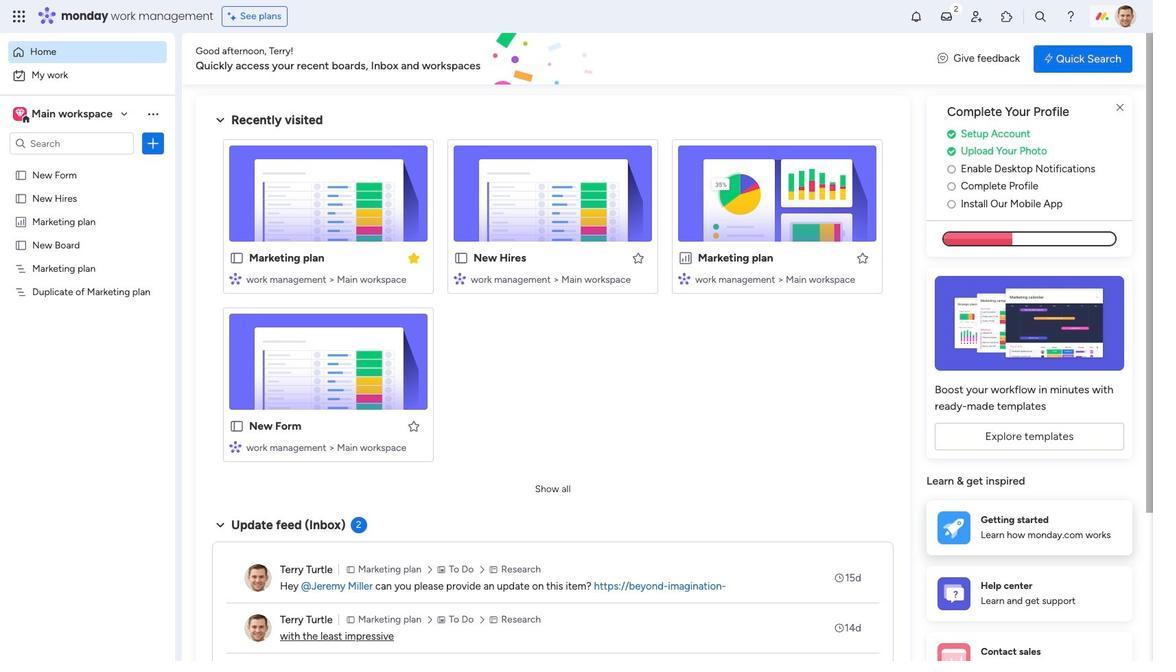 Task type: locate. For each thing, give the bounding box(es) containing it.
1 horizontal spatial public dashboard image
[[678, 251, 694, 266]]

Search in workspace field
[[29, 136, 115, 151]]

options image
[[146, 137, 160, 150]]

terry turtle image
[[244, 564, 272, 592], [244, 615, 272, 642]]

2 add to favorites image from the left
[[856, 251, 870, 265]]

templates image image
[[939, 276, 1121, 371]]

1 vertical spatial terry turtle image
[[244, 615, 272, 642]]

circle o image down check circle image
[[948, 164, 956, 174]]

0 vertical spatial public board image
[[14, 192, 27, 205]]

1 horizontal spatial add to favorites image
[[856, 251, 870, 265]]

public board image
[[14, 168, 27, 181], [14, 238, 27, 251], [229, 251, 244, 266]]

list box
[[0, 160, 175, 489]]

2 vertical spatial public board image
[[229, 419, 244, 434]]

add to favorites image
[[632, 251, 645, 265], [856, 251, 870, 265]]

invite members image
[[970, 10, 984, 23]]

0 horizontal spatial add to favorites image
[[632, 251, 645, 265]]

1 vertical spatial public board image
[[454, 251, 469, 266]]

quick search results list box
[[212, 128, 894, 479]]

dapulse x slim image
[[1112, 100, 1129, 116]]

v2 bolt switch image
[[1045, 51, 1053, 66]]

see plans image
[[228, 9, 240, 24]]

0 horizontal spatial public dashboard image
[[14, 215, 27, 228]]

2 vertical spatial option
[[0, 162, 175, 165]]

2 element
[[351, 517, 367, 534]]

option
[[8, 41, 167, 63], [8, 65, 167, 87], [0, 162, 175, 165]]

0 vertical spatial terry turtle image
[[244, 564, 272, 592]]

close update feed (inbox) image
[[212, 517, 229, 534]]

1 vertical spatial public dashboard image
[[678, 251, 694, 266]]

1 vertical spatial circle o image
[[948, 181, 956, 192]]

check circle image
[[948, 129, 956, 139]]

public board image
[[14, 192, 27, 205], [454, 251, 469, 266], [229, 419, 244, 434]]

workspace selection element
[[13, 106, 115, 124]]

1 vertical spatial option
[[8, 65, 167, 87]]

circle o image up circle o icon
[[948, 181, 956, 192]]

help center element
[[927, 566, 1133, 621]]

2 circle o image from the top
[[948, 181, 956, 192]]

public dashboard image
[[14, 215, 27, 228], [678, 251, 694, 266]]

2 horizontal spatial public board image
[[454, 251, 469, 266]]

circle o image
[[948, 164, 956, 174], [948, 181, 956, 192]]

monday marketplace image
[[1000, 10, 1014, 23]]

0 vertical spatial public dashboard image
[[14, 215, 27, 228]]

public board image for first add to favorites image
[[454, 251, 469, 266]]

1 horizontal spatial public board image
[[229, 419, 244, 434]]

circle o image
[[948, 199, 956, 209]]

workspace image
[[15, 106, 25, 122]]

close recently visited image
[[212, 112, 229, 128]]

2 terry turtle image from the top
[[244, 615, 272, 642]]

0 vertical spatial circle o image
[[948, 164, 956, 174]]



Task type: describe. For each thing, give the bounding box(es) containing it.
help image
[[1064, 10, 1078, 23]]

check circle image
[[948, 146, 956, 157]]

workspace options image
[[146, 107, 160, 121]]

select product image
[[12, 10, 26, 23]]

getting started element
[[927, 500, 1133, 555]]

workspace image
[[13, 106, 27, 122]]

notifications image
[[910, 10, 924, 23]]

add to favorites image
[[407, 419, 421, 433]]

terry turtle image
[[1115, 5, 1137, 27]]

0 vertical spatial option
[[8, 41, 167, 63]]

2 image
[[950, 1, 963, 16]]

search everything image
[[1034, 10, 1048, 23]]

0 horizontal spatial public board image
[[14, 192, 27, 205]]

public board image for add to favorites icon
[[229, 419, 244, 434]]

v2 user feedback image
[[938, 51, 948, 66]]

remove from favorites image
[[407, 251, 421, 265]]

update feed image
[[940, 10, 954, 23]]

1 circle o image from the top
[[948, 164, 956, 174]]

contact sales element
[[927, 632, 1133, 661]]

1 add to favorites image from the left
[[632, 251, 645, 265]]

1 terry turtle image from the top
[[244, 564, 272, 592]]



Task type: vqa. For each thing, say whether or not it's contained in the screenshot.
1st V2 OVERDUE DEADLINE image
no



